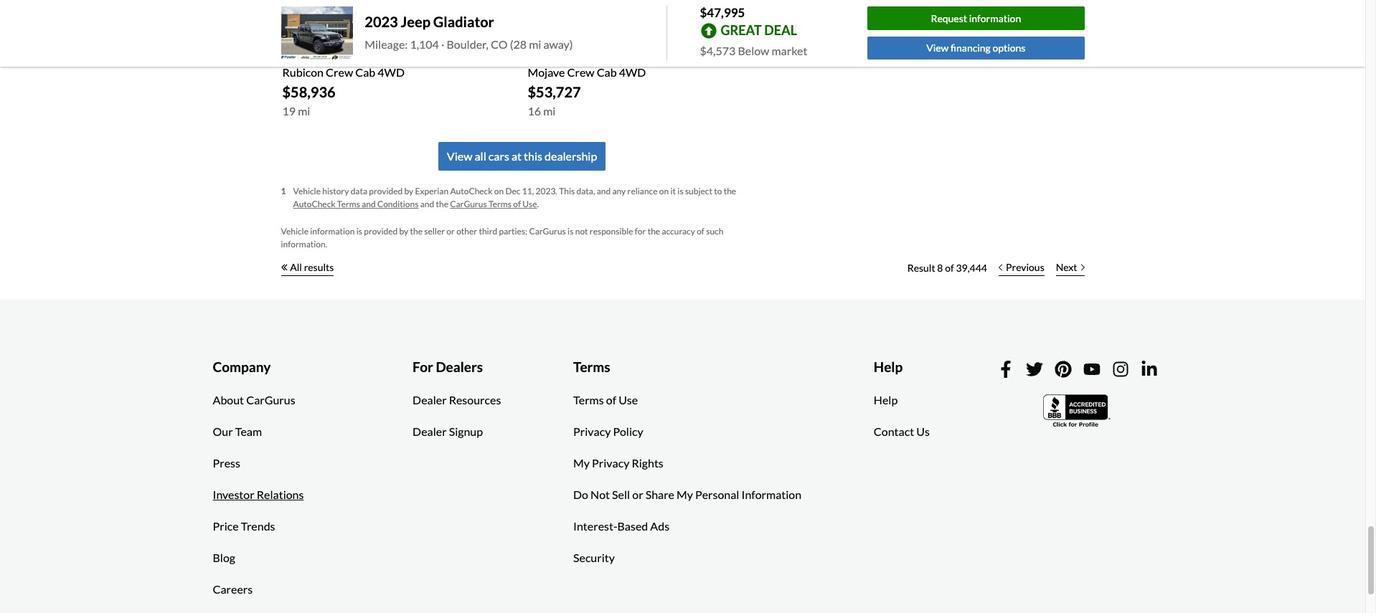 Task type: vqa. For each thing, say whether or not it's contained in the screenshot.
2560 review
no



Task type: locate. For each thing, give the bounding box(es) containing it.
responsible
[[590, 226, 634, 237]]

0 horizontal spatial or
[[447, 226, 455, 237]]

price trends
[[213, 520, 275, 534]]

third
[[479, 226, 498, 237]]

at
[[512, 149, 522, 163]]

0 horizontal spatial is
[[357, 226, 363, 237]]

for
[[413, 359, 433, 375]]

mi inside 2023 jeep gladiator mojave crew cab 4wd $53,727 16 mi
[[544, 104, 556, 118]]

privacy down terms of use 'link'
[[574, 425, 611, 439]]

gladiator right away)
[[590, 46, 645, 62]]

0 horizontal spatial 4wd
[[378, 65, 405, 79]]

0 horizontal spatial view
[[447, 149, 473, 163]]

by down 'conditions'
[[400, 226, 409, 237]]

gladiator left '1,104'
[[344, 46, 399, 62]]

provided up 'conditions'
[[369, 186, 403, 197]]

1 vertical spatial provided
[[364, 226, 398, 237]]

2023 up mojave
[[528, 46, 558, 62]]

0 horizontal spatial crew
[[326, 65, 353, 79]]

terms down "dec"
[[489, 199, 512, 210]]

dealer inside "dealer resources" link
[[413, 394, 447, 407]]

autocheck up cargurus terms of use link
[[450, 186, 493, 197]]

about cargurus link
[[202, 385, 306, 417]]

0 vertical spatial view
[[927, 42, 949, 54]]

4wd for $58,936
[[378, 65, 405, 79]]

19
[[282, 104, 296, 118]]

away)
[[544, 38, 573, 51]]

1 horizontal spatial 2023
[[365, 13, 398, 30]]

careers
[[213, 583, 253, 597]]

and
[[597, 186, 611, 197], [362, 199, 376, 210], [420, 199, 434, 210]]

it
[[671, 186, 676, 197]]

1 on from the left
[[494, 186, 504, 197]]

crew inside '2023 jeep gladiator rubicon crew cab 4wd $58,936 19 mi'
[[326, 65, 353, 79]]

jeep inside 2023 jeep gladiator mileage: 1,104 · boulder, co (28 mi away)
[[401, 13, 431, 30]]

jeep up '1,104'
[[401, 13, 431, 30]]

all
[[290, 262, 302, 274]]

2 crew from the left
[[567, 65, 595, 79]]

2023.
[[536, 186, 558, 197]]

interest-
[[574, 520, 618, 534]]

0 horizontal spatial information
[[310, 226, 355, 237]]

2023 up mileage:
[[365, 13, 398, 30]]

2 dealer from the top
[[413, 425, 447, 439]]

for dealers
[[413, 359, 483, 375]]

2023 inside '2023 jeep gladiator rubicon crew cab 4wd $58,936 19 mi'
[[282, 46, 312, 62]]

0 vertical spatial vehicle
[[293, 186, 321, 197]]

cargurus inside vehicle information is provided by the seller or other third parties; cargurus is not responsible for the accuracy of such information.
[[529, 226, 566, 237]]

gladiator inside 2023 jeep gladiator mojave crew cab 4wd $53,727 16 mi
[[590, 46, 645, 62]]

relations
[[257, 488, 304, 502]]

click for the bbb business review of this auto listing service in cambridge ma image
[[1043, 393, 1112, 429]]

information inside vehicle information is provided by the seller or other third parties; cargurus is not responsible for the accuracy of such information.
[[310, 226, 355, 237]]

1 horizontal spatial view
[[927, 42, 949, 54]]

jeep up mojave
[[560, 46, 587, 62]]

financing
[[951, 42, 991, 54]]

result 8 of 39,444
[[908, 262, 988, 275]]

0 horizontal spatial my
[[574, 457, 590, 470]]

of up privacy policy
[[606, 394, 617, 407]]

autocheck terms and conditions link
[[293, 199, 419, 210]]

view inside button
[[927, 42, 949, 54]]

jeep for $53,727
[[560, 46, 587, 62]]

on left it
[[660, 186, 669, 197]]

great
[[721, 22, 762, 38]]

cab for $53,727
[[597, 65, 617, 79]]

by up 'conditions'
[[405, 186, 414, 197]]

information up information.
[[310, 226, 355, 237]]

terms
[[337, 199, 360, 210], [489, 199, 512, 210], [574, 359, 611, 375], [574, 394, 604, 407]]

2 horizontal spatial is
[[678, 186, 684, 197]]

reliance
[[628, 186, 658, 197]]

of left the such
[[697, 226, 705, 237]]

2023 up rubicon
[[282, 46, 312, 62]]

use up policy
[[619, 394, 638, 407]]

2 vertical spatial cargurus
[[246, 394, 296, 407]]

0 horizontal spatial jeep
[[315, 46, 342, 62]]

1 dealer from the top
[[413, 394, 447, 407]]

and down experian
[[420, 199, 434, 210]]

view for view all cars at this dealership
[[447, 149, 473, 163]]

view down the request
[[927, 42, 949, 54]]

0 horizontal spatial mi
[[298, 104, 310, 118]]

(28
[[510, 38, 527, 51]]

0 horizontal spatial autocheck
[[293, 199, 336, 210]]

$53,727
[[528, 83, 581, 100]]

0 vertical spatial cargurus
[[450, 199, 487, 210]]

dealer
[[413, 394, 447, 407], [413, 425, 447, 439]]

2023 jeep gladiator rubicon crew cab 4wd $58,936 19 mi
[[282, 46, 405, 118]]

cab inside '2023 jeep gladiator rubicon crew cab 4wd $58,936 19 mi'
[[356, 65, 376, 79]]

0 vertical spatial information
[[970, 12, 1022, 24]]

2 horizontal spatial 2023
[[528, 46, 558, 62]]

my privacy rights
[[574, 457, 664, 470]]

jeep inside 2023 jeep gladiator mojave crew cab 4wd $53,727 16 mi
[[560, 46, 587, 62]]

privacy policy link
[[563, 417, 655, 448]]

or inside vehicle information is provided by the seller or other third parties; cargurus is not responsible for the accuracy of such information.
[[447, 226, 455, 237]]

help
[[874, 359, 903, 375], [874, 394, 898, 407]]

1 vertical spatial or
[[633, 488, 644, 502]]

1 horizontal spatial 4wd
[[619, 65, 646, 79]]

1 horizontal spatial my
[[677, 488, 693, 502]]

use
[[523, 199, 537, 210], [619, 394, 638, 407]]

mi right (28
[[529, 38, 542, 51]]

0 horizontal spatial gladiator
[[344, 46, 399, 62]]

0 vertical spatial dealer
[[413, 394, 447, 407]]

request information button
[[868, 7, 1085, 30]]

cargurus up other
[[450, 199, 487, 210]]

terms of use link
[[563, 385, 649, 417]]

2 4wd from the left
[[619, 65, 646, 79]]

cargurus down .
[[529, 226, 566, 237]]

cargurus
[[450, 199, 487, 210], [529, 226, 566, 237], [246, 394, 296, 407]]

gladiator up boulder,
[[433, 13, 494, 30]]

help up contact
[[874, 394, 898, 407]]

4wd for $53,727
[[619, 65, 646, 79]]

deal
[[765, 22, 798, 38]]

2 cab from the left
[[597, 65, 617, 79]]

1 vertical spatial privacy
[[592, 457, 630, 470]]

vehicle inside vehicle information is provided by the seller or other third parties; cargurus is not responsible for the accuracy of such information.
[[281, 226, 309, 237]]

all results link
[[281, 253, 334, 284]]

cab
[[356, 65, 376, 79], [597, 65, 617, 79]]

2023 inside 2023 jeep gladiator mojave crew cab 4wd $53,727 16 mi
[[528, 46, 558, 62]]

chevron right image
[[1082, 264, 1085, 271]]

gladiator
[[433, 13, 494, 30], [344, 46, 399, 62], [590, 46, 645, 62]]

vehicle
[[293, 186, 321, 197], [281, 226, 309, 237]]

is left not
[[568, 226, 574, 237]]

1 horizontal spatial autocheck
[[450, 186, 493, 197]]

mi right the 19
[[298, 104, 310, 118]]

all results
[[290, 262, 334, 274]]

0 vertical spatial use
[[523, 199, 537, 210]]

the right to
[[724, 186, 737, 197]]

rights
[[632, 457, 664, 470]]

2023 jeep gladiator mojave crew cab 4wd $53,727 16 mi
[[528, 46, 646, 118]]

mojave
[[528, 65, 565, 79]]

0 vertical spatial provided
[[369, 186, 403, 197]]

data
[[351, 186, 368, 197]]

privacy policy
[[574, 425, 644, 439]]

cab inside 2023 jeep gladiator mojave crew cab 4wd $53,727 16 mi
[[597, 65, 617, 79]]

0 vertical spatial by
[[405, 186, 414, 197]]

mi
[[529, 38, 542, 51], [298, 104, 310, 118], [544, 104, 556, 118]]

vehicle up information.
[[281, 226, 309, 237]]

2 horizontal spatial mi
[[544, 104, 556, 118]]

view financing options button
[[868, 37, 1085, 60]]

1 vertical spatial by
[[400, 226, 409, 237]]

$4,573 below market
[[700, 43, 808, 57]]

1 vertical spatial my
[[677, 488, 693, 502]]

crew for $53,727
[[567, 65, 595, 79]]

crew
[[326, 65, 353, 79], [567, 65, 595, 79]]

information inside button
[[970, 12, 1022, 24]]

0 vertical spatial help
[[874, 359, 903, 375]]

dec
[[506, 186, 521, 197]]

gladiator inside '2023 jeep gladiator rubicon crew cab 4wd $58,936 19 mi'
[[344, 46, 399, 62]]

jeep
[[401, 13, 431, 30], [315, 46, 342, 62], [560, 46, 587, 62]]

2 horizontal spatial gladiator
[[590, 46, 645, 62]]

or right seller
[[447, 226, 455, 237]]

1 horizontal spatial use
[[619, 394, 638, 407]]

price trends link
[[202, 511, 286, 543]]

do not sell or share my personal information link
[[563, 480, 813, 511]]

4wd
[[378, 65, 405, 79], [619, 65, 646, 79]]

dealer for dealer resources
[[413, 394, 447, 407]]

by
[[405, 186, 414, 197], [400, 226, 409, 237]]

gladiator for $53,727
[[590, 46, 645, 62]]

4wd inside '2023 jeep gladiator rubicon crew cab 4wd $58,936 19 mi'
[[378, 65, 405, 79]]

1 horizontal spatial on
[[660, 186, 669, 197]]

1 vertical spatial view
[[447, 149, 473, 163]]

0 vertical spatial or
[[447, 226, 455, 237]]

or right sell
[[633, 488, 644, 502]]

jeep for co
[[401, 13, 431, 30]]

mi for $58,936
[[298, 104, 310, 118]]

any
[[613, 186, 626, 197]]

mi inside 2023 jeep gladiator mileage: 1,104 · boulder, co (28 mi away)
[[529, 38, 542, 51]]

0 horizontal spatial cab
[[356, 65, 376, 79]]

vehicle right the 1
[[293, 186, 321, 197]]

cab for $58,936
[[356, 65, 376, 79]]

next
[[1057, 262, 1078, 274]]

1 vertical spatial vehicle
[[281, 226, 309, 237]]

help link
[[864, 385, 909, 417]]

1 horizontal spatial gladiator
[[433, 13, 494, 30]]

autocheck down history
[[293, 199, 336, 210]]

1 horizontal spatial cab
[[597, 65, 617, 79]]

1 horizontal spatial or
[[633, 488, 644, 502]]

privacy down "privacy policy" link
[[592, 457, 630, 470]]

my right the share
[[677, 488, 693, 502]]

data,
[[577, 186, 595, 197]]

$4,573
[[700, 43, 736, 57]]

crew inside 2023 jeep gladiator mojave crew cab 4wd $53,727 16 mi
[[567, 65, 595, 79]]

1 cab from the left
[[356, 65, 376, 79]]

1 vertical spatial autocheck
[[293, 199, 336, 210]]

2 horizontal spatial and
[[597, 186, 611, 197]]

1 horizontal spatial cargurus
[[450, 199, 487, 210]]

0 horizontal spatial on
[[494, 186, 504, 197]]

2 horizontal spatial cargurus
[[529, 226, 566, 237]]

jeep for $58,936
[[315, 46, 342, 62]]

view left all
[[447, 149, 473, 163]]

on left "dec"
[[494, 186, 504, 197]]

information up options
[[970, 12, 1022, 24]]

and left any
[[597, 186, 611, 197]]

dealer inside dealer signup link
[[413, 425, 447, 439]]

dealer down for
[[413, 394, 447, 407]]

1 vertical spatial information
[[310, 226, 355, 237]]

terms down data
[[337, 199, 360, 210]]

gladiator for $58,936
[[344, 46, 399, 62]]

terms up privacy policy
[[574, 394, 604, 407]]

by inside 1 vehicle history data provided by experian autocheck on dec 11, 2023. this data, and any reliance on it is subject to the autocheck terms and conditions and the cargurus terms of use .
[[405, 186, 414, 197]]

cab down mileage:
[[356, 65, 376, 79]]

jeep up rubicon
[[315, 46, 342, 62]]

2023 jeep gladiator image
[[281, 6, 353, 60]]

of
[[513, 199, 521, 210], [697, 226, 705, 237], [946, 262, 955, 275], [606, 394, 617, 407]]

the right for
[[648, 226, 661, 237]]

rubicon
[[282, 65, 324, 79]]

crew up $53,727
[[567, 65, 595, 79]]

dealers
[[436, 359, 483, 375]]

on
[[494, 186, 504, 197], [660, 186, 669, 197]]

is
[[678, 186, 684, 197], [357, 226, 363, 237], [568, 226, 574, 237]]

$47,995
[[700, 5, 746, 20]]

crew for $58,936
[[326, 65, 353, 79]]

my up do on the left bottom
[[574, 457, 590, 470]]

1 vertical spatial use
[[619, 394, 638, 407]]

our
[[213, 425, 233, 439]]

2023 inside 2023 jeep gladiator mileage: 1,104 · boulder, co (28 mi away)
[[365, 13, 398, 30]]

vehicle inside 1 vehicle history data provided by experian autocheck on dec 11, 2023. this data, and any reliance on it is subject to the autocheck terms and conditions and the cargurus terms of use .
[[293, 186, 321, 197]]

0 horizontal spatial use
[[523, 199, 537, 210]]

crew up $58,936
[[326, 65, 353, 79]]

use down '11,'
[[523, 199, 537, 210]]

provided inside vehicle information is provided by the seller or other third parties; cargurus is not responsible for the accuracy of such information.
[[364, 226, 398, 237]]

dealer left signup
[[413, 425, 447, 439]]

1 horizontal spatial jeep
[[401, 13, 431, 30]]

jeep inside '2023 jeep gladiator rubicon crew cab 4wd $58,936 19 mi'
[[315, 46, 342, 62]]

is down autocheck terms and conditions link at left
[[357, 226, 363, 237]]

view for view financing options
[[927, 42, 949, 54]]

2 on from the left
[[660, 186, 669, 197]]

next link
[[1051, 253, 1091, 284]]

about cargurus
[[213, 394, 296, 407]]

is right it
[[678, 186, 684, 197]]

1 crew from the left
[[326, 65, 353, 79]]

my inside "link"
[[677, 488, 693, 502]]

cargurus terms of use link
[[450, 199, 537, 210]]

2 horizontal spatial jeep
[[560, 46, 587, 62]]

$58,936
[[282, 83, 336, 100]]

trends
[[241, 520, 275, 534]]

provided down 'conditions'
[[364, 226, 398, 237]]

cargurus up the team
[[246, 394, 296, 407]]

mi inside '2023 jeep gladiator rubicon crew cab 4wd $58,936 19 mi'
[[298, 104, 310, 118]]

sell
[[612, 488, 630, 502]]

4wd inside 2023 jeep gladiator mojave crew cab 4wd $53,727 16 mi
[[619, 65, 646, 79]]

help up the help link
[[874, 359, 903, 375]]

the
[[724, 186, 737, 197], [436, 199, 449, 210], [410, 226, 423, 237], [648, 226, 661, 237]]

use inside 1 vehicle history data provided by experian autocheck on dec 11, 2023. this data, and any reliance on it is subject to the autocheck terms and conditions and the cargurus terms of use .
[[523, 199, 537, 210]]

1 vertical spatial dealer
[[413, 425, 447, 439]]

1 4wd from the left
[[378, 65, 405, 79]]

privacy
[[574, 425, 611, 439], [592, 457, 630, 470]]

1 vertical spatial cargurus
[[529, 226, 566, 237]]

mi right "16"
[[544, 104, 556, 118]]

chevron double left image
[[281, 264, 287, 271]]

not
[[576, 226, 588, 237]]

press link
[[202, 448, 251, 480]]

1 horizontal spatial mi
[[529, 38, 542, 51]]

1 horizontal spatial information
[[970, 12, 1022, 24]]

gladiator inside 2023 jeep gladiator mileage: 1,104 · boulder, co (28 mi away)
[[433, 13, 494, 30]]

cab right mojave
[[597, 65, 617, 79]]

previous link
[[994, 253, 1051, 284]]

information
[[742, 488, 802, 502]]

and down data
[[362, 199, 376, 210]]

of down "dec"
[[513, 199, 521, 210]]

dealer signup link
[[402, 417, 494, 448]]

mi for $53,727
[[544, 104, 556, 118]]

0 horizontal spatial 2023
[[282, 46, 312, 62]]

1 horizontal spatial crew
[[567, 65, 595, 79]]

1 vertical spatial help
[[874, 394, 898, 407]]



Task type: describe. For each thing, give the bounding box(es) containing it.
of right 8 at the right
[[946, 262, 955, 275]]

gladiator for co
[[433, 13, 494, 30]]

parties;
[[499, 226, 528, 237]]

of inside 'link'
[[606, 394, 617, 407]]

blog
[[213, 552, 235, 565]]

·
[[441, 38, 445, 51]]

personal
[[696, 488, 740, 502]]

investor
[[213, 488, 255, 502]]

request
[[931, 12, 968, 24]]

blog link
[[202, 543, 246, 575]]

do not sell or share my personal information
[[574, 488, 802, 502]]

result
[[908, 262, 936, 275]]

contact
[[874, 425, 915, 439]]

seller
[[424, 226, 445, 237]]

1 vehicle history data provided by experian autocheck on dec 11, 2023. this data, and any reliance on it is subject to the autocheck terms and conditions and the cargurus terms of use .
[[281, 186, 737, 210]]

2 help from the top
[[874, 394, 898, 407]]

security
[[574, 552, 615, 565]]

such
[[707, 226, 724, 237]]

the left seller
[[410, 226, 423, 237]]

the down experian
[[436, 199, 449, 210]]

2023 for $53,727
[[528, 46, 558, 62]]

of inside 1 vehicle history data provided by experian autocheck on dec 11, 2023. this data, and any reliance on it is subject to the autocheck terms and conditions and the cargurus terms of use .
[[513, 199, 521, 210]]

our team link
[[202, 417, 273, 448]]

use inside 'link'
[[619, 394, 638, 407]]

not
[[591, 488, 610, 502]]

great deal
[[721, 22, 798, 38]]

2023 for $58,936
[[282, 46, 312, 62]]

1,104
[[410, 38, 439, 51]]

information.
[[281, 239, 327, 250]]

interest-based ads
[[574, 520, 670, 534]]

mileage:
[[365, 38, 408, 51]]

subject
[[686, 186, 713, 197]]

0 vertical spatial my
[[574, 457, 590, 470]]

price
[[213, 520, 239, 534]]

2023 for co
[[365, 13, 398, 30]]

us
[[917, 425, 930, 439]]

history
[[323, 186, 349, 197]]

or inside "link"
[[633, 488, 644, 502]]

cargurus inside 1 vehicle history data provided by experian autocheck on dec 11, 2023. this data, and any reliance on it is subject to the autocheck terms and conditions and the cargurus terms of use .
[[450, 199, 487, 210]]

policy
[[613, 425, 644, 439]]

share
[[646, 488, 675, 502]]

security link
[[563, 543, 626, 575]]

about
[[213, 394, 244, 407]]

of inside vehicle information is provided by the seller or other third parties; cargurus is not responsible for the accuracy of such information.
[[697, 226, 705, 237]]

for
[[635, 226, 646, 237]]

contact us link
[[864, 417, 941, 448]]

terms up terms of use
[[574, 359, 611, 375]]

to
[[714, 186, 722, 197]]

1 help from the top
[[874, 359, 903, 375]]

1 horizontal spatial and
[[420, 199, 434, 210]]

chevron left image
[[999, 264, 1003, 271]]

mi for co
[[529, 38, 542, 51]]

co
[[491, 38, 508, 51]]

information for request
[[970, 12, 1022, 24]]

terms of use
[[574, 394, 638, 407]]

information for vehicle
[[310, 226, 355, 237]]

.
[[537, 199, 539, 210]]

8
[[938, 262, 944, 275]]

view all cars at this dealership
[[447, 149, 597, 163]]

dealer for dealer signup
[[413, 425, 447, 439]]

resources
[[449, 394, 501, 407]]

16
[[528, 104, 541, 118]]

0 vertical spatial privacy
[[574, 425, 611, 439]]

interest-based ads link
[[563, 511, 681, 543]]

1
[[281, 186, 286, 197]]

2023 jeep gladiator mileage: 1,104 · boulder, co (28 mi away)
[[365, 13, 573, 51]]

team
[[235, 425, 262, 439]]

1 horizontal spatial is
[[568, 226, 574, 237]]

cars
[[489, 149, 510, 163]]

provided inside 1 vehicle history data provided by experian autocheck on dec 11, 2023. this data, and any reliance on it is subject to the autocheck terms and conditions and the cargurus terms of use .
[[369, 186, 403, 197]]

terms inside 'link'
[[574, 394, 604, 407]]

0 vertical spatial autocheck
[[450, 186, 493, 197]]

view financing options
[[927, 42, 1026, 54]]

below
[[738, 43, 770, 57]]

press
[[213, 457, 240, 470]]

conditions
[[378, 199, 419, 210]]

investor relations
[[213, 488, 304, 502]]

market
[[772, 43, 808, 57]]

dealer resources link
[[402, 385, 512, 417]]

my privacy rights link
[[563, 448, 675, 480]]

0 horizontal spatial cargurus
[[246, 394, 296, 407]]

investor relations link
[[202, 480, 315, 511]]

request information
[[931, 12, 1022, 24]]

0 horizontal spatial and
[[362, 199, 376, 210]]

signup
[[449, 425, 483, 439]]

based
[[618, 520, 648, 534]]

previous
[[1006, 262, 1045, 274]]

is inside 1 vehicle history data provided by experian autocheck on dec 11, 2023. this data, and any reliance on it is subject to the autocheck terms and conditions and the cargurus terms of use .
[[678, 186, 684, 197]]

dealer signup
[[413, 425, 483, 439]]

other
[[457, 226, 478, 237]]

our team
[[213, 425, 262, 439]]

results
[[304, 262, 334, 274]]

by inside vehicle information is provided by the seller or other third parties; cargurus is not responsible for the accuracy of such information.
[[400, 226, 409, 237]]



